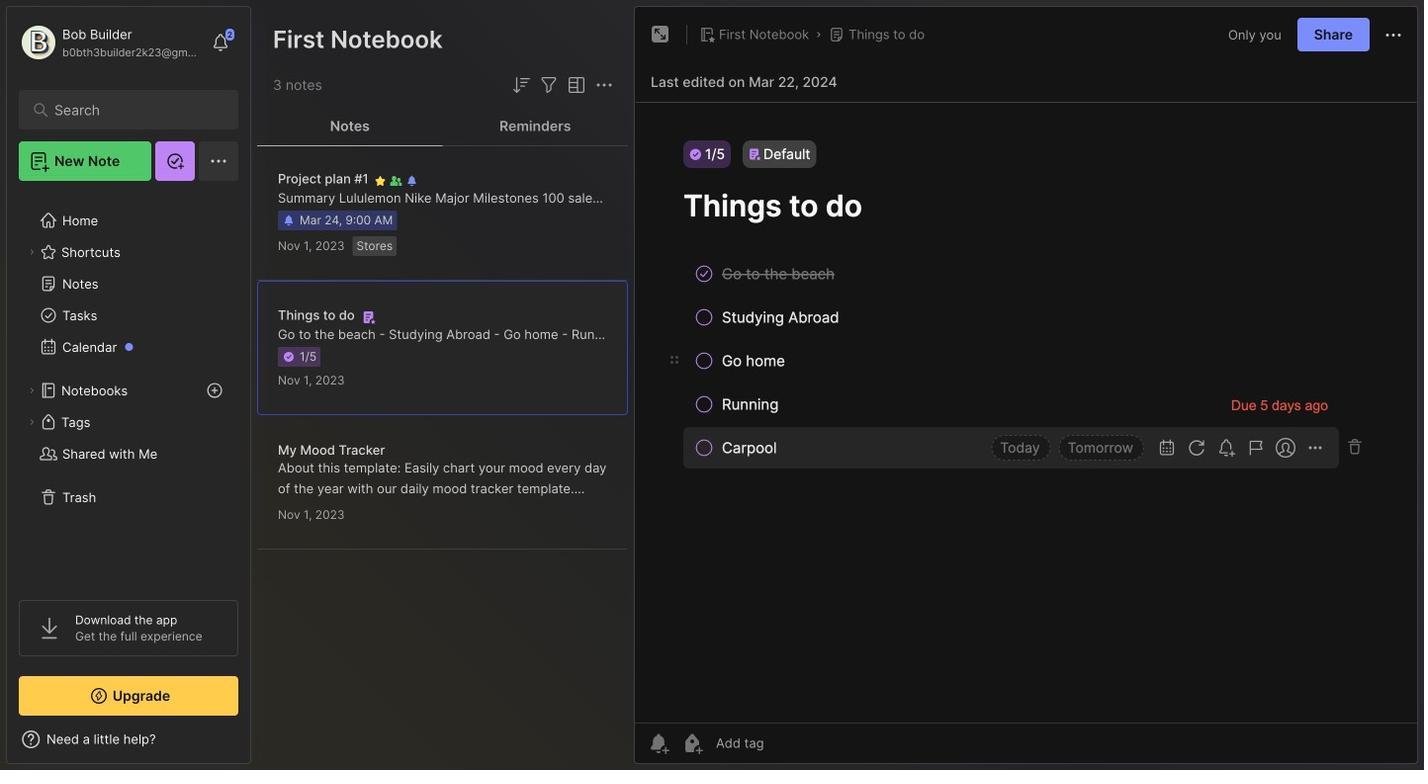 Task type: locate. For each thing, give the bounding box(es) containing it.
expand tags image
[[26, 416, 38, 428]]

Account field
[[19, 23, 202, 62]]

More actions field
[[1382, 22, 1406, 47], [593, 73, 616, 97]]

0 horizontal spatial more actions image
[[593, 73, 616, 97]]

1 horizontal spatial more actions image
[[1382, 23, 1406, 47]]

tree inside main element
[[7, 193, 250, 583]]

1 vertical spatial more actions image
[[593, 73, 616, 97]]

None search field
[[54, 98, 212, 122]]

0 vertical spatial more actions field
[[1382, 22, 1406, 47]]

1 vertical spatial more actions field
[[593, 73, 616, 97]]

tab list
[[257, 107, 628, 146]]

tree
[[7, 193, 250, 583]]

Add tag field
[[714, 735, 863, 752]]

more actions image
[[1382, 23, 1406, 47], [593, 73, 616, 97]]

View options field
[[561, 73, 589, 97]]

add filters image
[[537, 73, 561, 97]]

0 vertical spatial more actions image
[[1382, 23, 1406, 47]]

click to collapse image
[[250, 734, 265, 758]]

expand note image
[[649, 23, 673, 46]]

Note Editor text field
[[635, 102, 1417, 723]]

1 horizontal spatial more actions field
[[1382, 22, 1406, 47]]

Add filters field
[[537, 73, 561, 97]]

main element
[[0, 0, 257, 771]]



Task type: vqa. For each thing, say whether or not it's contained in the screenshot.
editing to the bottom
no



Task type: describe. For each thing, give the bounding box(es) containing it.
note window element
[[634, 6, 1418, 770]]

Search text field
[[54, 101, 212, 120]]

WHAT'S NEW field
[[7, 724, 250, 756]]

expand notebooks image
[[26, 385, 38, 397]]

Sort options field
[[509, 73, 533, 97]]

add a reminder image
[[647, 732, 671, 756]]

0 horizontal spatial more actions field
[[593, 73, 616, 97]]

more actions image for topmost more actions field
[[1382, 23, 1406, 47]]

more actions image for more actions field to the left
[[593, 73, 616, 97]]

add tag image
[[681, 732, 704, 756]]

none search field inside main element
[[54, 98, 212, 122]]



